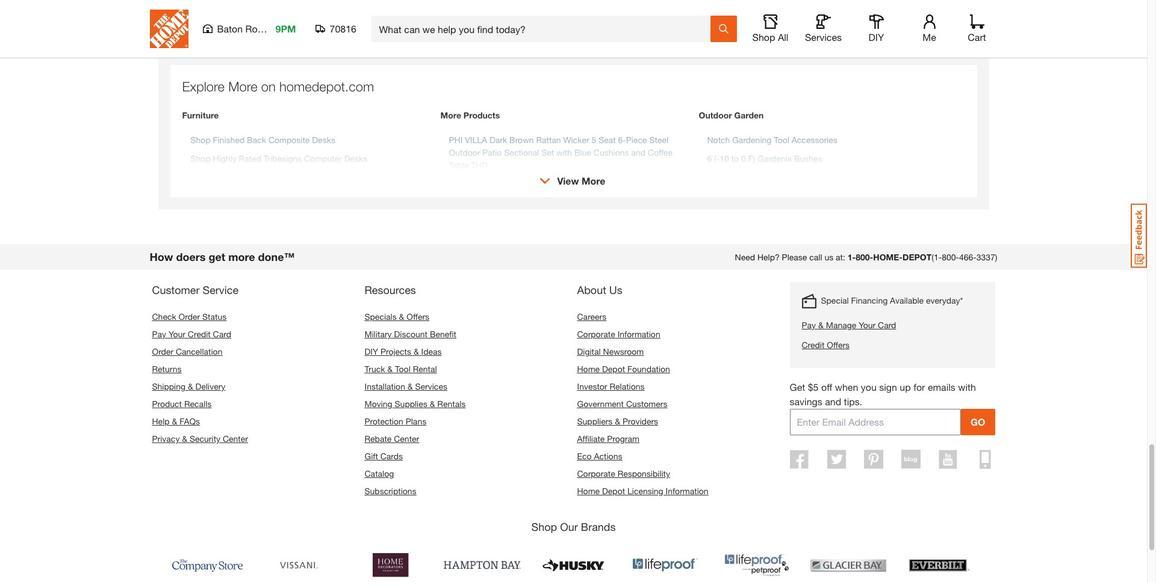 Task type: locate. For each thing, give the bounding box(es) containing it.
0 vertical spatial depot
[[602, 364, 625, 375]]

recalls
[[184, 399, 212, 410]]

privacy & security center link
[[152, 434, 248, 444]]

shop finished back composite desks
[[191, 135, 335, 145]]

0 vertical spatial credit
[[188, 329, 211, 340]]

more right 2
[[582, 175, 605, 187]]

supplies
[[395, 399, 427, 410]]

shop left highly
[[191, 154, 211, 164]]

& left rentals
[[430, 399, 435, 410]]

tribesigns
[[264, 154, 302, 164]]

1 depot from the top
[[602, 364, 625, 375]]

moving supplies & rentals
[[365, 399, 466, 410]]

privacy
[[152, 434, 180, 444]]

shop left our
[[531, 521, 557, 534]]

credit up "cancellation"
[[188, 329, 211, 340]]

brown
[[509, 135, 534, 145]]

pay down check
[[152, 329, 166, 340]]

order cancellation
[[152, 347, 222, 357]]

0 vertical spatial with
[[556, 148, 572, 158]]

military discount benefit link
[[365, 329, 456, 340]]

pay for pay your credit card
[[152, 329, 166, 340]]

rental
[[413, 364, 437, 375]]

information right licensing
[[666, 487, 708, 497]]

800- right depot at the right
[[942, 252, 959, 263]]

our
[[560, 521, 578, 534]]

coffee
[[648, 148, 673, 158]]

home depot on youtube image
[[939, 450, 958, 470]]

offers down manage
[[827, 340, 850, 351]]

your
[[859, 320, 876, 331], [169, 329, 185, 340]]

shop left the all at right top
[[752, 31, 775, 43]]

center down "plans"
[[394, 434, 419, 444]]

notch gardening tool accessories
[[707, 135, 837, 145]]

1 vertical spatial diy
[[365, 347, 378, 357]]

& up military discount benefit link
[[399, 312, 404, 322]]

gift
[[365, 452, 378, 462]]

offers up discount
[[407, 312, 429, 322]]

gift cards
[[365, 452, 403, 462]]

5 left seat
[[592, 135, 596, 145]]

credit offers link
[[802, 339, 963, 352]]

husky image
[[535, 549, 612, 583]]

with
[[556, 148, 572, 158], [958, 382, 976, 393]]

& up "supplies"
[[408, 382, 413, 392]]

stakes
[[782, 191, 807, 201]]

2 home from the top
[[577, 487, 600, 497]]

status
[[202, 312, 227, 322]]

corporate responsibility
[[577, 469, 670, 479]]

suppliers & providers link
[[577, 417, 658, 427]]

0 vertical spatial desks
[[312, 135, 335, 145]]

& down gal.
[[528, 192, 533, 202]]

2 center from the left
[[394, 434, 419, 444]]

emails
[[928, 382, 955, 393]]

done™
[[258, 251, 295, 264]]

1 vertical spatial offers
[[827, 340, 850, 351]]

your down financing
[[859, 320, 876, 331]]

0 vertical spatial 5
[[592, 135, 596, 145]]

rebate center
[[365, 434, 419, 444]]

more inside button
[[582, 175, 605, 187]]

1 vertical spatial with
[[958, 382, 976, 393]]

0 vertical spatial and
[[631, 148, 645, 158]]

0 vertical spatial tool
[[774, 135, 789, 145]]

home depot on twitter image
[[827, 450, 846, 470]]

0 horizontal spatial 5
[[515, 179, 520, 189]]

offers
[[407, 312, 429, 322], [827, 340, 850, 351]]

corporate down eco actions link
[[577, 469, 615, 479]]

rated down 'back'
[[239, 154, 261, 164]]

garden left stakes
[[752, 191, 779, 201]]

0 horizontal spatial more
[[228, 79, 257, 95]]

services down the rental on the bottom
[[415, 382, 447, 392]]

relations
[[610, 382, 645, 392]]

0 vertical spatial rated
[[239, 154, 261, 164]]

0 horizontal spatial and
[[631, 148, 645, 158]]

product recalls link
[[152, 399, 212, 410]]

& right help
[[172, 417, 177, 427]]

2 depot from the top
[[602, 487, 625, 497]]

government customers
[[577, 399, 667, 410]]

pay your credit card link
[[152, 329, 231, 340]]

with inside phi villa dark brown rattan wicker 5 seat 6-piece steel outdoor patio sectional set with blue cushions and coffee table thd
[[556, 148, 572, 158]]

1 vertical spatial desks
[[344, 154, 367, 164]]

1 horizontal spatial credit
[[802, 340, 825, 351]]

corporate information link
[[577, 329, 660, 340]]

manage
[[826, 320, 856, 331]]

0 horizontal spatial pay
[[152, 329, 166, 340]]

1 home from the top
[[577, 364, 600, 375]]

diy projects & ideas
[[365, 347, 442, 357]]

& right truck
[[387, 364, 393, 375]]

2 horizontal spatial more
[[582, 175, 605, 187]]

outdoor up notch
[[699, 110, 732, 121]]

0 vertical spatial home
[[577, 364, 600, 375]]

depot up investor relations
[[602, 364, 625, 375]]

0 vertical spatial diy
[[869, 31, 884, 43]]

eco actions link
[[577, 452, 622, 462]]

1 vertical spatial home
[[577, 487, 600, 497]]

0 horizontal spatial outdoor
[[449, 148, 480, 158]]

subscriptions
[[365, 487, 416, 497]]

to
[[731, 154, 739, 164]]

& for suppliers & providers
[[615, 417, 620, 427]]

desks up computer
[[312, 135, 335, 145]]

1 horizontal spatial and
[[825, 396, 841, 408]]

feedback link image
[[1131, 204, 1147, 269]]

help & faqs link
[[152, 417, 200, 427]]

home for home depot foundation
[[577, 364, 600, 375]]

order up pay your credit card
[[179, 312, 200, 322]]

information up newsroom
[[618, 329, 660, 340]]

cancellation
[[176, 347, 222, 357]]

shop inside button
[[752, 31, 775, 43]]

1 vertical spatial corporate
[[577, 469, 615, 479]]

view more button
[[557, 174, 605, 189]]

more for view
[[582, 175, 605, 187]]

home depot on pinterest image
[[864, 450, 883, 470]]

0 vertical spatial information
[[618, 329, 660, 340]]

800- right at:
[[856, 252, 873, 263]]

2 corporate from the top
[[577, 469, 615, 479]]

1 horizontal spatial tool
[[774, 135, 789, 145]]

corporate
[[577, 329, 615, 340], [577, 469, 615, 479]]

and down piece
[[631, 148, 645, 158]]

returns
[[152, 364, 182, 375]]

cushions
[[594, 148, 629, 158]]

the company store image
[[169, 549, 246, 583]]

home for home depot licensing information
[[577, 487, 600, 497]]

diy up truck
[[365, 347, 378, 357]]

0 vertical spatial corporate
[[577, 329, 615, 340]]

1 horizontal spatial with
[[958, 382, 976, 393]]

dark
[[489, 135, 507, 145]]

home depot foundation link
[[577, 364, 670, 375]]

1 horizontal spatial order
[[179, 312, 200, 322]]

check order status
[[152, 312, 227, 322]]

0 horizontal spatial desks
[[268, 191, 291, 201]]

tool up gardenia
[[774, 135, 789, 145]]

0 horizontal spatial information
[[618, 329, 660, 340]]

view more
[[557, 175, 605, 187]]

more up phi
[[440, 110, 461, 121]]

us
[[825, 252, 833, 263]]

discount
[[394, 329, 428, 340]]

1 vertical spatial order
[[152, 347, 173, 357]]

&
[[528, 192, 533, 202], [399, 312, 404, 322], [818, 320, 824, 331], [414, 347, 419, 357], [387, 364, 393, 375], [188, 382, 193, 392], [408, 382, 413, 392], [430, 399, 435, 410], [172, 417, 177, 427], [615, 417, 620, 427], [182, 434, 187, 444]]

tool down diy projects & ideas 'link'
[[395, 364, 410, 375]]

services right the all at right top
[[805, 31, 842, 43]]

diy
[[869, 31, 884, 43], [365, 347, 378, 357]]

0 horizontal spatial 800-
[[856, 252, 873, 263]]

home depot on facebook image
[[790, 450, 808, 470]]

special financing available everyday*
[[821, 296, 963, 306]]

about us
[[577, 284, 623, 297]]

0 vertical spatial more
[[228, 79, 257, 95]]

desks
[[312, 135, 335, 145], [344, 154, 367, 164], [268, 191, 291, 201]]

shop for shop highly rated tribesigns computer desks
[[191, 154, 211, 164]]

product
[[152, 399, 182, 410]]

credit down pay & manage your card
[[802, 340, 825, 351]]

phi villa dark brown rattan wicker 5 seat 6-piece steel outdoor patio sectional set with blue cushions and coffee table thd
[[449, 135, 673, 170]]

villa
[[465, 135, 487, 145]]

with inside 'get $5 off when you sign up for emails with savings and tips.'
[[958, 382, 976, 393]]

1 vertical spatial services
[[415, 382, 447, 392]]

gal.
[[522, 179, 536, 189]]

1 horizontal spatial services
[[805, 31, 842, 43]]

0 horizontal spatial services
[[415, 382, 447, 392]]

tool for accessories
[[774, 135, 789, 145]]

with right set
[[556, 148, 572, 158]]

1 horizontal spatial more
[[440, 110, 461, 121]]

order up returns link
[[152, 347, 173, 357]]

all
[[778, 31, 788, 43]]

1 vertical spatial tool
[[395, 364, 410, 375]]

card up credit offers link
[[878, 320, 896, 331]]

home depot mobile apps image
[[979, 450, 991, 470]]

& for specials & offers
[[399, 312, 404, 322]]

6-
[[618, 135, 626, 145]]

outdoor inside phi villa dark brown rattan wicker 5 seat 6-piece steel outdoor patio sectional set with blue cushions and coffee table thd
[[449, 148, 480, 158]]

1 horizontal spatial 800-
[[942, 252, 959, 263]]

rated right best
[[727, 191, 749, 201]]

center right security
[[223, 434, 248, 444]]

1 vertical spatial 5
[[515, 179, 520, 189]]

& for pay & manage your card
[[818, 320, 824, 331]]

f)
[[748, 154, 755, 164]]

depot down "corporate responsibility"
[[602, 487, 625, 497]]

more left the on
[[228, 79, 257, 95]]

1 vertical spatial rated
[[727, 191, 749, 201]]

1 800- from the left
[[856, 252, 873, 263]]

desks right metal
[[268, 191, 291, 201]]

1 horizontal spatial center
[[394, 434, 419, 444]]

shop
[[752, 31, 775, 43], [191, 135, 211, 145], [191, 154, 211, 164], [531, 521, 557, 534]]

garden up gardening
[[734, 110, 764, 121]]

digital
[[577, 347, 601, 357]]

you
[[861, 382, 877, 393]]

1 horizontal spatial diy
[[869, 31, 884, 43]]

0 horizontal spatial offers
[[407, 312, 429, 322]]

ideas
[[421, 347, 442, 357]]

best rated garden stakes
[[707, 191, 807, 201]]

your up order cancellation
[[169, 329, 185, 340]]

1 horizontal spatial outdoor
[[699, 110, 732, 121]]

& down faqs
[[182, 434, 187, 444]]

shop for shop all
[[752, 31, 775, 43]]

more link image
[[540, 178, 550, 185]]

garden
[[734, 110, 764, 121], [752, 191, 779, 201]]

& down government customers link on the bottom of page
[[615, 417, 620, 427]]

card
[[878, 320, 896, 331], [213, 329, 231, 340]]

1 horizontal spatial pay
[[802, 320, 816, 331]]

5 inside behr dynasty 5 gal. #ecc-10-2 jet black flat exterior stain-blocking paint & primer
[[515, 179, 520, 189]]

hampton bay image
[[443, 549, 521, 583]]

tool
[[774, 135, 789, 145], [395, 364, 410, 375]]

on
[[261, 79, 276, 95]]

highly
[[213, 154, 236, 164]]

2 horizontal spatial desks
[[344, 154, 367, 164]]

0 vertical spatial order
[[179, 312, 200, 322]]

savings
[[790, 396, 822, 408]]

shop for shop finished back composite desks
[[191, 135, 211, 145]]

0 vertical spatial offers
[[407, 312, 429, 322]]

0 vertical spatial services
[[805, 31, 842, 43]]

paint
[[506, 192, 526, 202]]

with right emails
[[958, 382, 976, 393]]

1 horizontal spatial information
[[666, 487, 708, 497]]

specials
[[365, 312, 397, 322]]

& for privacy & security center
[[182, 434, 187, 444]]

& left manage
[[818, 320, 824, 331]]

diy inside button
[[869, 31, 884, 43]]

2 vertical spatial desks
[[268, 191, 291, 201]]

shop down furniture
[[191, 135, 211, 145]]

(1-
[[932, 252, 942, 263]]

and down off
[[825, 396, 841, 408]]

diy left me
[[869, 31, 884, 43]]

corporate for corporate information
[[577, 329, 615, 340]]

& for installation & services
[[408, 382, 413, 392]]

1 horizontal spatial 5
[[592, 135, 596, 145]]

diy for diy projects & ideas
[[365, 347, 378, 357]]

depot for licensing
[[602, 487, 625, 497]]

5 left gal.
[[515, 179, 520, 189]]

0 horizontal spatial credit
[[188, 329, 211, 340]]

behr
[[449, 179, 472, 189]]

& up recalls
[[188, 382, 193, 392]]

wicker
[[563, 135, 589, 145]]

home down digital
[[577, 364, 600, 375]]

1 vertical spatial more
[[440, 110, 461, 121]]

0 horizontal spatial with
[[556, 148, 572, 158]]

1 vertical spatial outdoor
[[449, 148, 480, 158]]

best rated garden stakes link
[[707, 191, 807, 201]]

desks right computer
[[344, 154, 367, 164]]

10-
[[563, 179, 576, 189]]

1 vertical spatial depot
[[602, 487, 625, 497]]

blocking
[[471, 192, 504, 202]]

pay up credit offers on the right
[[802, 320, 816, 331]]

about
[[577, 284, 606, 297]]

0 horizontal spatial diy
[[365, 347, 378, 357]]

0 horizontal spatial center
[[223, 434, 248, 444]]

shop for shop our brands
[[531, 521, 557, 534]]

credit
[[188, 329, 211, 340], [802, 340, 825, 351]]

1 corporate from the top
[[577, 329, 615, 340]]

1 vertical spatial and
[[825, 396, 841, 408]]

1 vertical spatial credit
[[802, 340, 825, 351]]

2 vertical spatial more
[[582, 175, 605, 187]]

shop highly rated tribesigns computer desks link
[[191, 154, 367, 164]]

card down status
[[213, 329, 231, 340]]

rentals
[[437, 399, 466, 410]]

home down eco
[[577, 487, 600, 497]]

& left ideas
[[414, 347, 419, 357]]

corporate down careers
[[577, 329, 615, 340]]

pay for pay & manage your card
[[802, 320, 816, 331]]

outdoor up "table"
[[449, 148, 480, 158]]

0 horizontal spatial tool
[[395, 364, 410, 375]]



Task type: describe. For each thing, give the bounding box(es) containing it.
bushes
[[794, 154, 822, 164]]

0
[[741, 154, 746, 164]]

depot for foundation
[[602, 364, 625, 375]]

diy projects & ideas link
[[365, 347, 442, 357]]

eco
[[577, 452, 592, 462]]

composite
[[268, 135, 310, 145]]

1-
[[848, 252, 856, 263]]

1 horizontal spatial rated
[[727, 191, 749, 201]]

and inside 'get $5 off when you sign up for emails with savings and tips.'
[[825, 396, 841, 408]]

homesullivan
[[191, 191, 242, 201]]

diy for diy
[[869, 31, 884, 43]]

careers
[[577, 312, 606, 322]]

corporate responsibility link
[[577, 469, 670, 479]]

1 vertical spatial garden
[[752, 191, 779, 201]]

the home depot logo image
[[150, 10, 188, 48]]

when
[[835, 382, 858, 393]]

1 vertical spatial information
[[666, 487, 708, 497]]

finished
[[213, 135, 245, 145]]

glacier bay image
[[810, 549, 887, 583]]

stain-
[[449, 192, 471, 202]]

home decorators collection image
[[352, 549, 429, 583]]

call
[[809, 252, 822, 263]]

2
[[576, 179, 581, 189]]

order cancellation link
[[152, 347, 222, 357]]

off
[[821, 382, 832, 393]]

table
[[449, 160, 469, 170]]

doers
[[176, 251, 206, 264]]

more for explore
[[228, 79, 257, 95]]

0 horizontal spatial rated
[[239, 154, 261, 164]]

moving
[[365, 399, 392, 410]]

corporate information
[[577, 329, 660, 340]]

products
[[464, 110, 500, 121]]

& for shipping & delivery
[[188, 382, 193, 392]]

protection plans link
[[365, 417, 426, 427]]

flat
[[620, 179, 634, 189]]

investor relations link
[[577, 382, 645, 392]]

$5
[[808, 382, 819, 393]]

set
[[541, 148, 554, 158]]

investor relations
[[577, 382, 645, 392]]

home depot licensing information link
[[577, 487, 708, 497]]

cards
[[380, 452, 403, 462]]

investor
[[577, 382, 607, 392]]

available
[[890, 296, 924, 306]]

blue
[[574, 148, 591, 158]]

sectional
[[504, 148, 539, 158]]

specials & offers link
[[365, 312, 429, 322]]

cart
[[968, 31, 986, 43]]

0 horizontal spatial card
[[213, 329, 231, 340]]

check
[[152, 312, 176, 322]]

1 center from the left
[[223, 434, 248, 444]]

shipping
[[152, 382, 185, 392]]

protection plans
[[365, 417, 426, 427]]

What can we help you find today? search field
[[379, 16, 710, 42]]

lifeproof flooring image
[[627, 549, 704, 583]]

exterior
[[637, 179, 666, 189]]

services inside button
[[805, 31, 842, 43]]

us
[[609, 284, 623, 297]]

explore more on homedepot.com
[[182, 79, 374, 95]]

1 horizontal spatial offers
[[827, 340, 850, 351]]

military discount benefit
[[365, 329, 456, 340]]

get
[[209, 251, 225, 264]]

10
[[720, 154, 729, 164]]

everbilt image
[[901, 549, 978, 583]]

corporate for corporate responsibility
[[577, 469, 615, 479]]

vissani image
[[260, 549, 337, 583]]

please
[[782, 252, 807, 263]]

rouge
[[245, 23, 274, 34]]

behr dynasty 5 gal. #ecc-10-2 jet black flat exterior stain-blocking paint & primer
[[449, 179, 666, 202]]

home depot licensing information
[[577, 487, 708, 497]]

newsroom
[[603, 347, 644, 357]]

affiliate program link
[[577, 434, 639, 444]]

3337)
[[976, 252, 997, 263]]

jet
[[583, 179, 595, 189]]

& for help & faqs
[[172, 417, 177, 427]]

patio
[[482, 148, 502, 158]]

and inside phi villa dark brown rattan wicker 5 seat 6-piece steel outdoor patio sectional set with blue cushions and coffee table thd
[[631, 148, 645, 158]]

how doers get more done™
[[150, 251, 295, 264]]

lifeproof with petproof technology carpet image
[[718, 549, 795, 583]]

& inside behr dynasty 5 gal. #ecc-10-2 jet black flat exterior stain-blocking paint & primer
[[528, 192, 533, 202]]

government customers link
[[577, 399, 667, 410]]

catalog
[[365, 469, 394, 479]]

how
[[150, 251, 173, 264]]

tool for rental
[[395, 364, 410, 375]]

affiliate
[[577, 434, 605, 444]]

returns link
[[152, 364, 182, 375]]

5 inside phi villa dark brown rattan wicker 5 seat 6-piece steel outdoor patio sectional set with blue cushions and coffee table thd
[[592, 135, 596, 145]]

0 horizontal spatial order
[[152, 347, 173, 357]]

& for truck & tool rental
[[387, 364, 393, 375]]

1 horizontal spatial your
[[859, 320, 876, 331]]

me
[[923, 31, 936, 43]]

go button
[[961, 410, 995, 436]]

shipping & delivery link
[[152, 382, 225, 392]]

black
[[597, 179, 618, 189]]

home depot blog image
[[902, 450, 920, 470]]

sign
[[879, 382, 897, 393]]

get
[[790, 382, 805, 393]]

actions
[[594, 452, 622, 462]]

back
[[247, 135, 266, 145]]

1 horizontal spatial desks
[[312, 135, 335, 145]]

shop all
[[752, 31, 788, 43]]

subscriptions link
[[365, 487, 416, 497]]

faqs
[[180, 417, 200, 427]]

truck & tool rental
[[365, 364, 437, 375]]

466-
[[959, 252, 976, 263]]

1 horizontal spatial card
[[878, 320, 896, 331]]

computer
[[304, 154, 342, 164]]

metal
[[245, 191, 266, 201]]

eco actions
[[577, 452, 622, 462]]

(-
[[714, 154, 720, 164]]

truck
[[365, 364, 385, 375]]

0 horizontal spatial your
[[169, 329, 185, 340]]

behr dynasty 5 gal. #ecc-10-2 jet black flat exterior stain-blocking paint & primer link
[[449, 179, 666, 202]]

0 vertical spatial garden
[[734, 110, 764, 121]]

Enter Email Address text field
[[790, 410, 961, 436]]

foundation
[[627, 364, 670, 375]]

2 800- from the left
[[942, 252, 959, 263]]

product recalls
[[152, 399, 212, 410]]

services button
[[804, 14, 843, 43]]

benefit
[[430, 329, 456, 340]]

0 vertical spatial outdoor
[[699, 110, 732, 121]]



Task type: vqa. For each thing, say whether or not it's contained in the screenshot.
Affiliate Program link
yes



